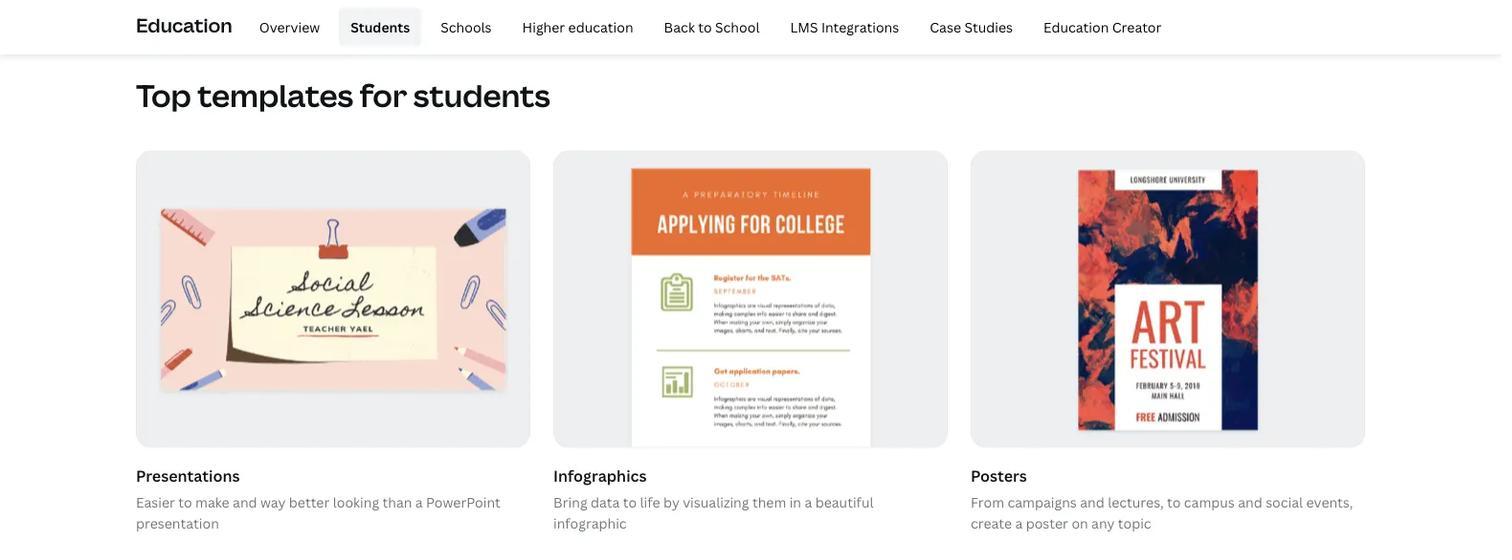 Task type: locate. For each thing, give the bounding box(es) containing it.
a right create
[[1015, 515, 1023, 533]]

higher
[[522, 18, 565, 36]]

students link
[[339, 8, 422, 46]]

0 horizontal spatial a
[[415, 494, 423, 512]]

top
[[136, 74, 191, 116]]

lectures,
[[1108, 494, 1164, 512]]

any
[[1092, 515, 1115, 533]]

and
[[233, 494, 257, 512], [1080, 494, 1105, 512], [1238, 494, 1263, 512]]

to left campus at the bottom right of the page
[[1167, 494, 1181, 512]]

2 horizontal spatial a
[[1015, 515, 1023, 533]]

posters
[[971, 466, 1027, 486]]

better
[[289, 494, 330, 512]]

overview link
[[248, 8, 331, 46]]

to inside from campaigns and lectures, to campus and social events, create a poster on any topic
[[1167, 494, 1181, 512]]

to
[[698, 18, 712, 36], [178, 494, 192, 512], [623, 494, 637, 512], [1167, 494, 1181, 512]]

lms integrations link
[[779, 8, 911, 46]]

bring data to life by visualizing them in a beautiful infographic
[[553, 494, 874, 533]]

to left the life
[[623, 494, 637, 512]]

bring
[[553, 494, 588, 512]]

infographic
[[553, 515, 627, 533]]

higher education
[[522, 18, 634, 36]]

looking
[[333, 494, 379, 512]]

easier
[[136, 494, 175, 512]]

visualizing
[[683, 494, 749, 512]]

education
[[568, 18, 634, 36]]

0 horizontal spatial education
[[136, 11, 232, 38]]

a for infographics
[[805, 494, 812, 512]]

menu bar
[[240, 8, 1173, 46]]

and left the way
[[233, 494, 257, 512]]

student presentation image
[[137, 152, 530, 448]]

a inside easier to make and way better looking than a powerpoint presentation
[[415, 494, 423, 512]]

2 horizontal spatial and
[[1238, 494, 1263, 512]]

poster
[[1026, 515, 1069, 533]]

powerpoint
[[426, 494, 501, 512]]

beautiful
[[816, 494, 874, 512]]

education
[[136, 11, 232, 38], [1044, 18, 1109, 36]]

students
[[414, 74, 550, 116]]

1 and from the left
[[233, 494, 257, 512]]

campus
[[1184, 494, 1235, 512]]

education creator link
[[1032, 8, 1173, 46]]

from campaigns and lectures, to campus and social events, create a poster on any topic
[[971, 494, 1353, 533]]

education up top
[[136, 11, 232, 38]]

education left creator
[[1044, 18, 1109, 36]]

templates
[[198, 74, 353, 116]]

back to school
[[664, 18, 760, 36]]

and up 'any' on the bottom right
[[1080, 494, 1105, 512]]

and left social
[[1238, 494, 1263, 512]]

1 horizontal spatial a
[[805, 494, 812, 512]]

presentations
[[136, 466, 240, 486]]

make
[[195, 494, 230, 512]]

a right in at the bottom right of page
[[805, 494, 812, 512]]

a right 'than'
[[415, 494, 423, 512]]

a for presentations
[[415, 494, 423, 512]]

1 horizontal spatial and
[[1080, 494, 1105, 512]]

on
[[1072, 515, 1089, 533]]

to inside easier to make and way better looking than a powerpoint presentation
[[178, 494, 192, 512]]

life
[[640, 494, 660, 512]]

0 horizontal spatial and
[[233, 494, 257, 512]]

create
[[971, 515, 1012, 533]]

a
[[415, 494, 423, 512], [805, 494, 812, 512], [1015, 515, 1023, 533]]

a inside bring data to life by visualizing them in a beautiful infographic
[[805, 494, 812, 512]]

social
[[1266, 494, 1303, 512]]

menu bar containing overview
[[240, 8, 1173, 46]]

to up presentation
[[178, 494, 192, 512]]

infographics
[[553, 466, 647, 486]]

schools link
[[429, 8, 503, 46]]

for
[[360, 74, 407, 116]]

way
[[260, 494, 286, 512]]

1 horizontal spatial education
[[1044, 18, 1109, 36]]



Task type: vqa. For each thing, say whether or not it's contained in the screenshot.
campaigns on the bottom right
yes



Task type: describe. For each thing, give the bounding box(es) containing it.
overview
[[259, 18, 320, 36]]

top templates for students
[[136, 74, 550, 116]]

than
[[383, 494, 412, 512]]

creator
[[1113, 18, 1162, 36]]

from
[[971, 494, 1005, 512]]

back
[[664, 18, 695, 36]]

in
[[790, 494, 802, 512]]

student poster image
[[972, 152, 1365, 448]]

lms
[[790, 18, 818, 36]]

studies
[[965, 18, 1013, 36]]

students
[[351, 18, 410, 36]]

education for education
[[136, 11, 232, 38]]

them
[[753, 494, 786, 512]]

a inside from campaigns and lectures, to campus and social events, create a poster on any topic
[[1015, 515, 1023, 533]]

education creator
[[1044, 18, 1162, 36]]

back to school link
[[653, 8, 771, 46]]

integrations
[[822, 18, 899, 36]]

to inside bring data to life by visualizing them in a beautiful infographic
[[623, 494, 637, 512]]

to right back
[[698, 18, 712, 36]]

case studies link
[[919, 8, 1025, 46]]

schools
[[441, 18, 492, 36]]

higher education link
[[511, 8, 645, 46]]

easier to make and way better looking than a powerpoint presentation
[[136, 494, 501, 533]]

lms integrations
[[790, 18, 899, 36]]

student infographic image
[[554, 152, 947, 448]]

case studies
[[930, 18, 1013, 36]]

case
[[930, 18, 961, 36]]

by
[[664, 494, 680, 512]]

topic
[[1118, 515, 1152, 533]]

presentation
[[136, 515, 219, 533]]

school
[[715, 18, 760, 36]]

3 and from the left
[[1238, 494, 1263, 512]]

2 and from the left
[[1080, 494, 1105, 512]]

events,
[[1307, 494, 1353, 512]]

data
[[591, 494, 620, 512]]

education for education creator
[[1044, 18, 1109, 36]]

campaigns
[[1008, 494, 1077, 512]]

and inside easier to make and way better looking than a powerpoint presentation
[[233, 494, 257, 512]]



